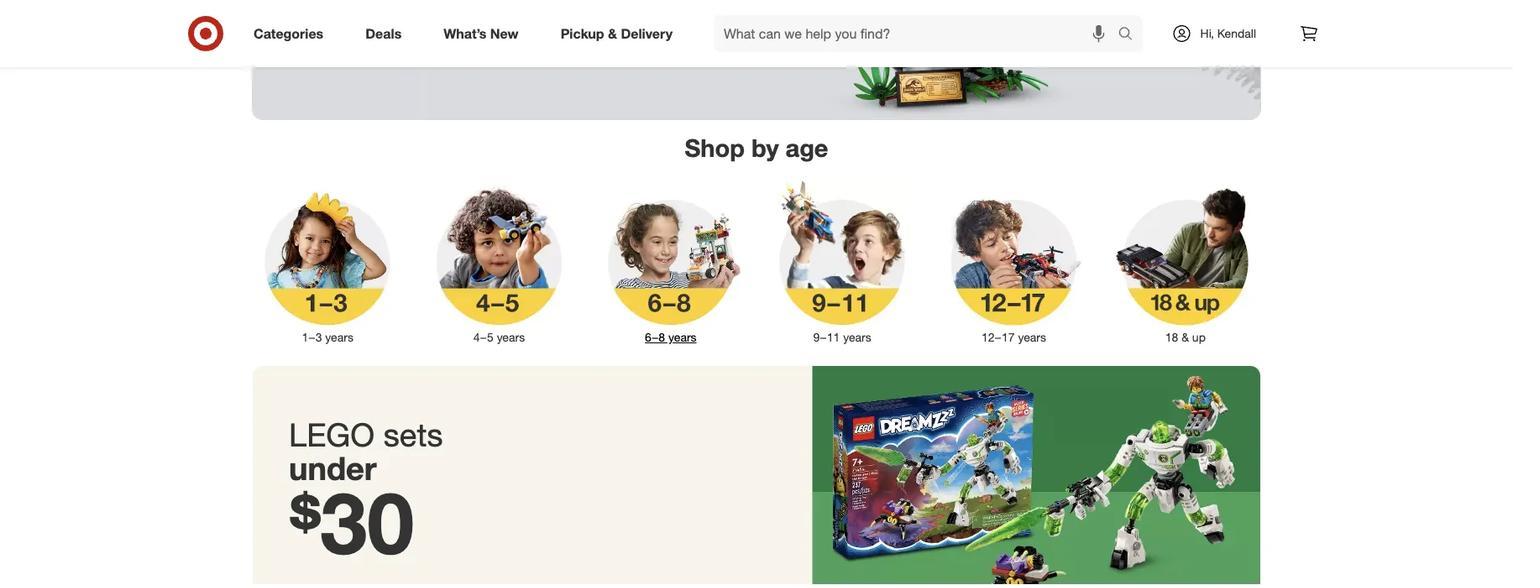 Task type: vqa. For each thing, say whether or not it's contained in the screenshot.
the top The Soon
no



Task type: describe. For each thing, give the bounding box(es) containing it.
18
[[1166, 330, 1179, 345]]

9–11 years link
[[757, 175, 928, 346]]

What can we help you find? suggestions appear below search field
[[714, 15, 1123, 52]]

6–8 years link
[[585, 175, 757, 346]]

years for 6–8 years
[[669, 330, 697, 345]]

search
[[1111, 27, 1151, 43]]

pickup & delivery
[[561, 25, 673, 42]]

9–11 years
[[814, 330, 872, 345]]

4–5
[[474, 330, 494, 345]]

by
[[752, 133, 779, 162]]

years for 4–5 years
[[497, 330, 525, 345]]

hi, kendall
[[1201, 26, 1257, 41]]

4–5 years link
[[414, 175, 585, 346]]

years for 12–17 years
[[1018, 330, 1047, 345]]

lego sets under
[[289, 415, 443, 488]]

1–3
[[302, 330, 322, 345]]

18 & up link
[[1100, 175, 1272, 346]]

what's new link
[[429, 15, 540, 52]]

6–8 years
[[645, 330, 697, 345]]

1–3 years
[[302, 330, 354, 345]]

lego
[[289, 415, 375, 454]]



Task type: locate. For each thing, give the bounding box(es) containing it.
shop by age
[[685, 133, 829, 162]]

1 vertical spatial &
[[1182, 330, 1189, 345]]

12–17 years link
[[928, 175, 1100, 346]]

& right '18'
[[1182, 330, 1189, 345]]

shop
[[685, 133, 745, 162]]

what's
[[444, 25, 487, 42]]

years right 1–3
[[325, 330, 354, 345]]

years right 4–5
[[497, 330, 525, 345]]

6–8
[[645, 330, 665, 345]]

deals
[[366, 25, 402, 42]]

categories
[[254, 25, 324, 42]]

& for pickup
[[608, 25, 617, 42]]

years for 1–3 years
[[325, 330, 354, 345]]

hi,
[[1201, 26, 1214, 41]]

18 & up
[[1166, 330, 1206, 345]]

9–11
[[814, 330, 840, 345]]

kendall
[[1218, 26, 1257, 41]]

pickup & delivery link
[[547, 15, 694, 52]]

years
[[325, 330, 354, 345], [497, 330, 525, 345], [669, 330, 697, 345], [843, 330, 872, 345], [1018, 330, 1047, 345]]

$30
[[289, 471, 414, 574]]

0 vertical spatial &
[[608, 25, 617, 42]]

age
[[786, 133, 829, 162]]

1–3 years link
[[242, 175, 414, 346]]

years right the 9–11
[[843, 330, 872, 345]]

1 years from the left
[[325, 330, 354, 345]]

deals link
[[351, 15, 423, 52]]

2 years from the left
[[497, 330, 525, 345]]

under
[[289, 449, 377, 488]]

years for 9–11 years
[[843, 330, 872, 345]]

categories link
[[239, 15, 345, 52]]

4 years from the left
[[843, 330, 872, 345]]

5 years from the left
[[1018, 330, 1047, 345]]

12–17
[[982, 330, 1015, 345]]

3 years from the left
[[669, 330, 697, 345]]

delivery
[[621, 25, 673, 42]]

up
[[1193, 330, 1206, 345]]

years right 6–8
[[669, 330, 697, 345]]

new
[[490, 25, 519, 42]]

sets
[[384, 415, 443, 454]]

& right pickup
[[608, 25, 617, 42]]

0 horizontal spatial &
[[608, 25, 617, 42]]

12–17 years
[[982, 330, 1047, 345]]

4–5 years
[[474, 330, 525, 345]]

&
[[608, 25, 617, 42], [1182, 330, 1189, 345]]

1 horizontal spatial &
[[1182, 330, 1189, 345]]

years right the 12–17
[[1018, 330, 1047, 345]]

& for 18
[[1182, 330, 1189, 345]]

what's new
[[444, 25, 519, 42]]

search button
[[1111, 15, 1151, 55]]

pickup
[[561, 25, 604, 42]]



